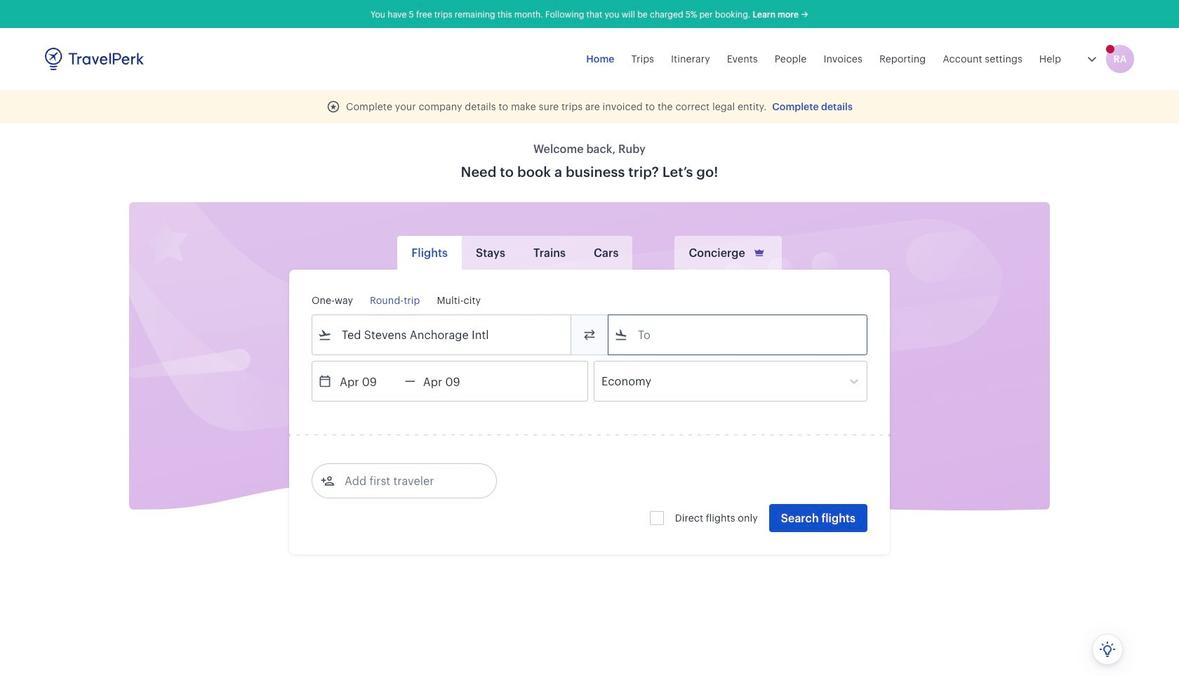 Task type: locate. For each thing, give the bounding box(es) containing it.
From search field
[[332, 324, 553, 346]]



Task type: describe. For each thing, give the bounding box(es) containing it.
Depart text field
[[332, 362, 405, 401]]

Add first traveler search field
[[335, 470, 481, 492]]

To search field
[[629, 324, 849, 346]]

Return text field
[[416, 362, 489, 401]]



